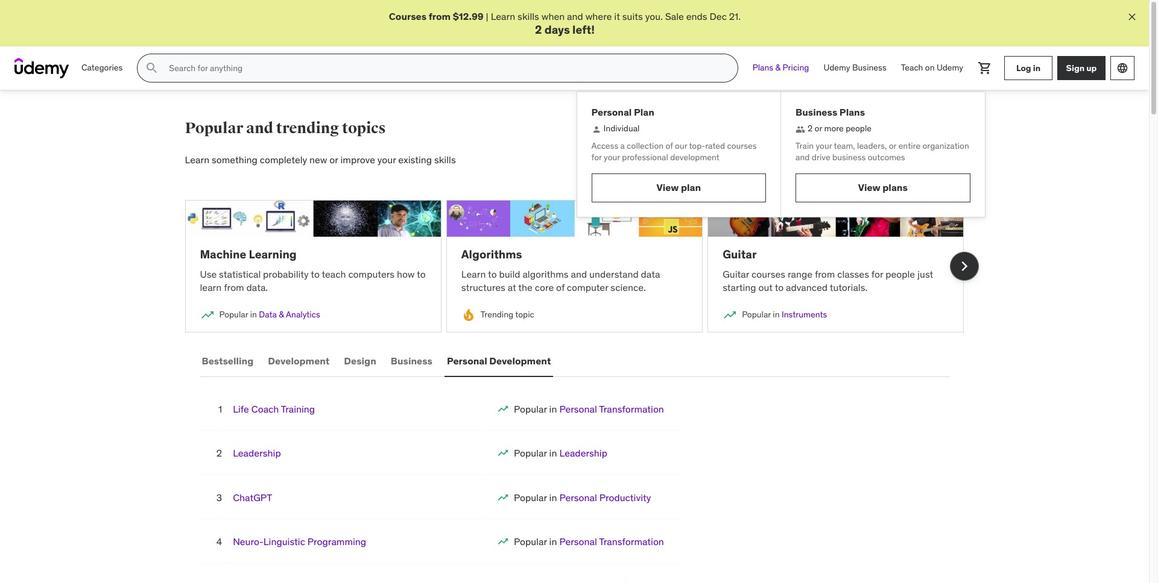Task type: vqa. For each thing, say whether or not it's contained in the screenshot.
Show more
no



Task type: locate. For each thing, give the bounding box(es) containing it.
use
[[200, 268, 217, 280]]

your left existing
[[377, 154, 396, 166]]

development
[[268, 355, 330, 368], [489, 355, 551, 368]]

1 horizontal spatial skills
[[518, 10, 539, 22]]

1 guitar from the top
[[723, 247, 757, 262]]

plans up 2 or more people
[[840, 106, 865, 118]]

of left the our
[[666, 140, 673, 151]]

udemy right pricing
[[824, 62, 850, 73]]

2 vertical spatial learn
[[461, 268, 486, 280]]

1 transformation from the top
[[599, 404, 664, 416]]

in for instruments link in the bottom of the page
[[773, 310, 780, 320]]

1 vertical spatial courses
[[752, 268, 785, 280]]

classes
[[837, 268, 869, 280]]

0 horizontal spatial or
[[330, 154, 338, 166]]

personal down popular in personal productivity
[[559, 536, 597, 548]]

and
[[567, 10, 583, 22], [246, 119, 273, 138], [796, 152, 810, 163], [571, 268, 587, 280]]

0 vertical spatial business
[[852, 62, 886, 73]]

small image up access
[[591, 124, 604, 136]]

tutorials.
[[830, 282, 868, 294]]

from
[[429, 10, 451, 22], [815, 268, 835, 280], [224, 282, 244, 294]]

collection
[[627, 140, 664, 151]]

and down train
[[796, 152, 810, 163]]

2 horizontal spatial from
[[815, 268, 835, 280]]

1 horizontal spatial plans
[[840, 106, 865, 118]]

1 horizontal spatial 2
[[535, 23, 542, 37]]

popular in image inside the carousel "element"
[[723, 308, 737, 323]]

learn right |
[[491, 10, 515, 22]]

0 horizontal spatial &
[[279, 310, 284, 320]]

drive
[[812, 152, 830, 163]]

2 vertical spatial 2
[[216, 448, 222, 460]]

in down popular in personal productivity
[[549, 536, 557, 548]]

2 up train
[[808, 123, 813, 134]]

2 inside courses from $12.99 | learn skills when and where it suits you. sale ends dec 21. 2 days left!
[[535, 23, 542, 37]]

cell
[[514, 404, 664, 416], [514, 448, 607, 460], [514, 492, 651, 504], [514, 536, 664, 548], [514, 581, 664, 584]]

trending
[[276, 119, 339, 138]]

plans & pricing
[[753, 62, 809, 73]]

more
[[824, 123, 844, 134]]

0 vertical spatial plans
[[753, 62, 773, 73]]

business for business
[[391, 355, 432, 368]]

view for view plan
[[657, 182, 679, 194]]

of right core
[[556, 282, 565, 294]]

machine
[[200, 247, 246, 262]]

instruments link
[[782, 310, 827, 320]]

or left the more
[[815, 123, 822, 134]]

0 vertical spatial 2
[[535, 23, 542, 37]]

0 horizontal spatial from
[[224, 282, 244, 294]]

learn for algorithms
[[461, 268, 486, 280]]

teach on udemy
[[901, 62, 963, 73]]

bestselling
[[202, 355, 254, 368]]

from down statistical on the top left of the page
[[224, 282, 244, 294]]

popular in image for life coach training
[[497, 404, 509, 416]]

popular in personal transformation for life coach training
[[514, 404, 664, 416]]

new
[[309, 154, 327, 166]]

udemy image
[[14, 58, 69, 79]]

bestselling button
[[199, 347, 256, 376]]

in left data
[[250, 310, 257, 320]]

personal transformation link
[[559, 404, 664, 416], [559, 536, 664, 548]]

for inside guitar courses range from classes for people just starting out to advanced tutorials.
[[871, 268, 883, 280]]

leadership link up popular in personal productivity
[[559, 448, 607, 460]]

& left pricing
[[775, 62, 781, 73]]

development down analytics
[[268, 355, 330, 368]]

people
[[846, 123, 872, 134], [886, 268, 915, 280]]

2 vertical spatial popular in image
[[497, 492, 509, 504]]

1 small image from the left
[[591, 124, 604, 136]]

0 horizontal spatial 2
[[216, 448, 222, 460]]

1 vertical spatial business
[[796, 106, 837, 118]]

in up popular in leadership
[[549, 404, 557, 416]]

development button
[[266, 347, 332, 376]]

popular in image
[[200, 308, 214, 323], [497, 404, 509, 416], [497, 536, 509, 548]]

2 vertical spatial from
[[224, 282, 244, 294]]

2 for 2
[[216, 448, 222, 460]]

0 vertical spatial guitar
[[723, 247, 757, 262]]

2 horizontal spatial your
[[816, 140, 832, 151]]

2 vertical spatial popular in image
[[497, 536, 509, 548]]

popular for popular in image in the the carousel "element"
[[742, 310, 771, 320]]

to up structures
[[488, 268, 497, 280]]

1 horizontal spatial leadership link
[[559, 448, 607, 460]]

udemy inside "link"
[[937, 62, 963, 73]]

1 vertical spatial transformation
[[599, 536, 664, 548]]

$12.99
[[453, 10, 484, 22]]

to right the out
[[775, 282, 784, 294]]

2 up 3
[[216, 448, 222, 460]]

from left "$12.99"
[[429, 10, 451, 22]]

0 vertical spatial courses
[[727, 140, 757, 151]]

or for skills
[[330, 154, 338, 166]]

courses inside guitar courses range from classes for people just starting out to advanced tutorials.
[[752, 268, 785, 280]]

1 popular in personal transformation from the top
[[514, 404, 664, 416]]

personal transformation link for life coach training
[[559, 404, 664, 416]]

sale
[[665, 10, 684, 22]]

1 vertical spatial people
[[886, 268, 915, 280]]

sign up link
[[1057, 56, 1106, 80]]

people left just
[[886, 268, 915, 280]]

submit search image
[[145, 61, 159, 76]]

leadership link
[[233, 448, 281, 460], [559, 448, 607, 460]]

entire
[[899, 140, 920, 151]]

your inside train your team, leaders, or entire organization and drive business outcomes
[[816, 140, 832, 151]]

0 vertical spatial people
[[846, 123, 872, 134]]

close image
[[1126, 11, 1138, 23]]

for
[[591, 152, 602, 163], [871, 268, 883, 280]]

udemy business
[[824, 62, 886, 73]]

0 vertical spatial personal transformation link
[[559, 404, 664, 416]]

1 horizontal spatial or
[[815, 123, 822, 134]]

leadership up popular in personal productivity
[[559, 448, 607, 460]]

ends
[[686, 10, 707, 22]]

0 horizontal spatial small image
[[591, 124, 604, 136]]

rated
[[705, 140, 725, 151]]

from inside courses from $12.99 | learn skills when and where it suits you. sale ends dec 21. 2 days left!
[[429, 10, 451, 22]]

of
[[666, 140, 673, 151], [556, 282, 565, 294]]

1 horizontal spatial from
[[429, 10, 451, 22]]

view left plans
[[858, 182, 880, 194]]

view
[[657, 182, 679, 194], [858, 182, 880, 194]]

business
[[832, 152, 866, 163]]

guitar inside guitar courses range from classes for people just starting out to advanced tutorials.
[[723, 268, 749, 280]]

from inside use statistical probability to teach computers how to learn from data.
[[224, 282, 244, 294]]

courses up the out
[[752, 268, 785, 280]]

leadership link up the chatgpt 'link'
[[233, 448, 281, 460]]

popular in image for popular in instruments
[[723, 308, 737, 323]]

0 vertical spatial skills
[[518, 10, 539, 22]]

just
[[917, 268, 933, 280]]

0 horizontal spatial plans
[[753, 62, 773, 73]]

personal down trending topic icon
[[447, 355, 487, 368]]

1 vertical spatial 2
[[808, 123, 813, 134]]

small image for personal plan
[[591, 124, 604, 136]]

1 vertical spatial learn
[[185, 154, 209, 166]]

cell for neuro-linguistic programming
[[514, 536, 664, 548]]

teach
[[322, 268, 346, 280]]

courses inside access a collection of our top-rated courses for your professional development
[[727, 140, 757, 151]]

0 vertical spatial transformation
[[599, 404, 664, 416]]

0 horizontal spatial view
[[657, 182, 679, 194]]

1 vertical spatial for
[[871, 268, 883, 280]]

popular in instruments
[[742, 310, 827, 320]]

linguistic
[[263, 536, 305, 548]]

for inside access a collection of our top-rated courses for your professional development
[[591, 152, 602, 163]]

or right the "new"
[[330, 154, 338, 166]]

business inside button
[[391, 355, 432, 368]]

guitar for guitar
[[723, 247, 757, 262]]

1 vertical spatial popular in image
[[497, 404, 509, 416]]

0 horizontal spatial learn
[[185, 154, 209, 166]]

1 vertical spatial popular in personal transformation
[[514, 536, 664, 548]]

popular
[[185, 119, 243, 138], [219, 310, 248, 320], [742, 310, 771, 320], [514, 404, 547, 416], [514, 448, 547, 460], [514, 492, 547, 504], [514, 536, 547, 548]]

3 cell from the top
[[514, 492, 651, 504]]

to right how
[[417, 268, 426, 280]]

and inside learn to build algorithms and understand data structures at the core of computer science.
[[571, 268, 587, 280]]

0 horizontal spatial leadership link
[[233, 448, 281, 460]]

2 left days
[[535, 23, 542, 37]]

1 cell from the top
[[514, 404, 664, 416]]

small image up train
[[796, 124, 808, 136]]

professional
[[622, 152, 668, 163]]

1 vertical spatial personal transformation link
[[559, 536, 664, 548]]

0 vertical spatial popular in image
[[200, 308, 214, 323]]

2 transformation from the top
[[599, 536, 664, 548]]

0 horizontal spatial business
[[391, 355, 432, 368]]

learn inside learn to build algorithms and understand data structures at the core of computer science.
[[461, 268, 486, 280]]

& right data
[[279, 310, 284, 320]]

personal left productivity
[[559, 492, 597, 504]]

or
[[815, 123, 822, 134], [889, 140, 896, 151], [330, 154, 338, 166]]

for down access
[[591, 152, 602, 163]]

small image
[[591, 124, 604, 136], [796, 124, 808, 136]]

teach
[[901, 62, 923, 73]]

skills right existing
[[434, 154, 456, 166]]

and up left!
[[567, 10, 583, 22]]

2 guitar from the top
[[723, 268, 749, 280]]

0 horizontal spatial for
[[591, 152, 602, 163]]

&
[[775, 62, 781, 73], [279, 310, 284, 320]]

1 horizontal spatial your
[[604, 152, 620, 163]]

you.
[[645, 10, 663, 22]]

popular in personal productivity
[[514, 492, 651, 504]]

0 vertical spatial of
[[666, 140, 673, 151]]

2 view from the left
[[858, 182, 880, 194]]

5 cell from the top
[[514, 581, 664, 584]]

0 vertical spatial popular in image
[[723, 308, 737, 323]]

leadership up the chatgpt 'link'
[[233, 448, 281, 460]]

2 for 2 or more people
[[808, 123, 813, 134]]

1 vertical spatial of
[[556, 282, 565, 294]]

2 personal transformation link from the top
[[559, 536, 664, 548]]

popular for popular in icon corresponding to neuro-linguistic programming
[[514, 536, 547, 548]]

to
[[311, 268, 320, 280], [417, 268, 426, 280], [488, 268, 497, 280], [775, 282, 784, 294]]

2 popular in personal transformation from the top
[[514, 536, 664, 548]]

learn inside courses from $12.99 | learn skills when and where it suits you. sale ends dec 21. 2 days left!
[[491, 10, 515, 22]]

2 horizontal spatial learn
[[491, 10, 515, 22]]

development down the topic
[[489, 355, 551, 368]]

or inside train your team, leaders, or entire organization and drive business outcomes
[[889, 140, 896, 151]]

0 horizontal spatial udemy
[[824, 62, 850, 73]]

popular in image
[[723, 308, 737, 323], [497, 448, 509, 460], [497, 492, 509, 504]]

1 horizontal spatial small image
[[796, 124, 808, 136]]

2 development from the left
[[489, 355, 551, 368]]

1 vertical spatial popular in image
[[497, 448, 509, 460]]

skills left when on the top
[[518, 10, 539, 22]]

computers
[[348, 268, 395, 280]]

life coach training link
[[233, 404, 315, 416]]

1 horizontal spatial development
[[489, 355, 551, 368]]

2 small image from the left
[[796, 124, 808, 136]]

and up computer
[[571, 268, 587, 280]]

2 cell from the top
[[514, 448, 607, 460]]

next image
[[955, 257, 974, 276]]

business button
[[388, 347, 435, 376]]

in
[[1033, 63, 1041, 73], [250, 310, 257, 320], [773, 310, 780, 320], [549, 404, 557, 416], [549, 448, 557, 460], [549, 492, 557, 504], [549, 536, 557, 548]]

0 horizontal spatial of
[[556, 282, 565, 294]]

left!
[[572, 23, 595, 37]]

leadership
[[233, 448, 281, 460], [559, 448, 607, 460]]

your inside access a collection of our top-rated courses for your professional development
[[604, 152, 620, 163]]

popular for popular in icon in the the carousel "element"
[[219, 310, 248, 320]]

people up leaders,
[[846, 123, 872, 134]]

data.
[[246, 282, 268, 294]]

machine learning
[[200, 247, 297, 262]]

guitar
[[723, 247, 757, 262], [723, 268, 749, 280]]

1 vertical spatial or
[[889, 140, 896, 151]]

or up outcomes
[[889, 140, 896, 151]]

sign
[[1066, 63, 1085, 73]]

of inside learn to build algorithms and understand data structures at the core of computer science.
[[556, 282, 565, 294]]

out
[[758, 282, 773, 294]]

0 vertical spatial learn
[[491, 10, 515, 22]]

0 horizontal spatial people
[[846, 123, 872, 134]]

0 vertical spatial or
[[815, 123, 822, 134]]

2 udemy from the left
[[937, 62, 963, 73]]

0 vertical spatial &
[[775, 62, 781, 73]]

4 cell from the top
[[514, 536, 664, 548]]

in left "instruments"
[[773, 310, 780, 320]]

chatgpt link
[[233, 492, 272, 504]]

0 vertical spatial from
[[429, 10, 451, 22]]

Search for anything text field
[[167, 58, 723, 79]]

in for the 'personal transformation' link corresponding to neuro-linguistic programming
[[549, 536, 557, 548]]

1 vertical spatial guitar
[[723, 268, 749, 280]]

1 horizontal spatial people
[[886, 268, 915, 280]]

1 horizontal spatial of
[[666, 140, 673, 151]]

1 vertical spatial &
[[279, 310, 284, 320]]

1 horizontal spatial view
[[858, 182, 880, 194]]

0 horizontal spatial skills
[[434, 154, 456, 166]]

personal inside button
[[447, 355, 487, 368]]

udemy inside 'link'
[[824, 62, 850, 73]]

business up the more
[[796, 106, 837, 118]]

1 udemy from the left
[[824, 62, 850, 73]]

2 leadership from the left
[[559, 448, 607, 460]]

from up the 'advanced'
[[815, 268, 835, 280]]

cell for leadership
[[514, 448, 607, 460]]

0 vertical spatial popular in personal transformation
[[514, 404, 664, 416]]

plans left pricing
[[753, 62, 773, 73]]

2 horizontal spatial or
[[889, 140, 896, 151]]

your down access
[[604, 152, 620, 163]]

1 horizontal spatial udemy
[[937, 62, 963, 73]]

personal productivity link
[[559, 492, 651, 504]]

popular in personal transformation down popular in personal productivity
[[514, 536, 664, 548]]

1 horizontal spatial business
[[796, 106, 837, 118]]

0 horizontal spatial development
[[268, 355, 330, 368]]

small image for business plans
[[796, 124, 808, 136]]

2 horizontal spatial business
[[852, 62, 886, 73]]

2 vertical spatial or
[[330, 154, 338, 166]]

udemy right on
[[937, 62, 963, 73]]

1 horizontal spatial for
[[871, 268, 883, 280]]

1 vertical spatial from
[[815, 268, 835, 280]]

view left "plan"
[[657, 182, 679, 194]]

productivity
[[599, 492, 651, 504]]

1 horizontal spatial learn
[[461, 268, 486, 280]]

skills inside courses from $12.99 | learn skills when and where it suits you. sale ends dec 21. 2 days left!
[[518, 10, 539, 22]]

development
[[670, 152, 720, 163]]

business right design
[[391, 355, 432, 368]]

1 view from the left
[[657, 182, 679, 194]]

sign up
[[1066, 63, 1097, 73]]

0 horizontal spatial leadership
[[233, 448, 281, 460]]

personal for chatgpt
[[559, 492, 597, 504]]

1 horizontal spatial leadership
[[559, 448, 607, 460]]

choose a language image
[[1116, 62, 1129, 74]]

in for 'data & analytics' link
[[250, 310, 257, 320]]

0 horizontal spatial your
[[377, 154, 396, 166]]

business plans
[[796, 106, 865, 118]]

popular in image for popular in personal productivity
[[497, 492, 509, 504]]

personal up popular in leadership
[[559, 404, 597, 416]]

teach on udemy link
[[894, 54, 970, 83]]

cell for life coach training
[[514, 404, 664, 416]]

people inside guitar courses range from classes for people just starting out to advanced tutorials.
[[886, 268, 915, 280]]

your up drive
[[816, 140, 832, 151]]

access a collection of our top-rated courses for your professional development
[[591, 140, 757, 163]]

business left 'teach'
[[852, 62, 886, 73]]

0 vertical spatial for
[[591, 152, 602, 163]]

courses right rated
[[727, 140, 757, 151]]

learn left "something"
[[185, 154, 209, 166]]

popular in image inside the carousel "element"
[[200, 308, 214, 323]]

for right "classes"
[[871, 268, 883, 280]]

2 vertical spatial business
[[391, 355, 432, 368]]

learn up structures
[[461, 268, 486, 280]]

days
[[544, 23, 570, 37]]

guitar courses range from classes for people just starting out to advanced tutorials.
[[723, 268, 933, 294]]

popular in personal transformation up popular in leadership
[[514, 404, 664, 416]]

and inside train your team, leaders, or entire organization and drive business outcomes
[[796, 152, 810, 163]]

2 horizontal spatial 2
[[808, 123, 813, 134]]

build
[[499, 268, 520, 280]]

1 personal transformation link from the top
[[559, 404, 664, 416]]

in down popular in leadership
[[549, 492, 557, 504]]



Task type: describe. For each thing, give the bounding box(es) containing it.
1 leadership from the left
[[233, 448, 281, 460]]

training
[[281, 404, 315, 416]]

plans
[[883, 182, 908, 194]]

cell for chatgpt
[[514, 492, 651, 504]]

popular in personal transformation for neuro-linguistic programming
[[514, 536, 664, 548]]

in for the 'personal transformation' link corresponding to life coach training
[[549, 404, 557, 416]]

statistical
[[219, 268, 261, 280]]

completely
[[260, 154, 307, 166]]

trending topic image
[[461, 308, 476, 323]]

probability
[[263, 268, 309, 280]]

where
[[585, 10, 612, 22]]

coach
[[251, 404, 279, 416]]

plan
[[634, 106, 654, 118]]

train your team, leaders, or entire organization and drive business outcomes
[[796, 140, 969, 163]]

our
[[675, 140, 687, 151]]

data
[[641, 268, 660, 280]]

popular for popular in image for popular in leadership
[[514, 448, 547, 460]]

a
[[620, 140, 625, 151]]

trending topic
[[481, 310, 534, 320]]

learn to build algorithms and understand data structures at the core of computer science.
[[461, 268, 660, 294]]

1 vertical spatial plans
[[840, 106, 865, 118]]

popular and trending topics
[[185, 119, 386, 138]]

|
[[486, 10, 488, 22]]

courses from $12.99 | learn skills when and where it suits you. sale ends dec 21. 2 days left!
[[389, 10, 741, 37]]

at
[[508, 282, 516, 294]]

it
[[614, 10, 620, 22]]

how
[[397, 268, 415, 280]]

popular in data & analytics
[[219, 310, 320, 320]]

existing
[[398, 154, 432, 166]]

or for drive
[[889, 140, 896, 151]]

categories
[[81, 62, 123, 73]]

popular in leadership
[[514, 448, 607, 460]]

organization
[[923, 140, 969, 151]]

& inside the carousel "element"
[[279, 310, 284, 320]]

design
[[344, 355, 376, 368]]

view plans
[[858, 182, 908, 194]]

plan
[[681, 182, 701, 194]]

2 or more people
[[808, 123, 872, 134]]

and inside courses from $12.99 | learn skills when and where it suits you. sale ends dec 21. 2 days left!
[[567, 10, 583, 22]]

individual
[[604, 123, 640, 134]]

popular for popular in icon for life coach training
[[514, 404, 547, 416]]

of inside access a collection of our top-rated courses for your professional development
[[666, 140, 673, 151]]

view plan link
[[591, 174, 766, 203]]

outcomes
[[868, 152, 905, 163]]

view for view plans
[[858, 182, 880, 194]]

topics
[[342, 119, 386, 138]]

suits
[[622, 10, 643, 22]]

instruments
[[782, 310, 827, 320]]

topic
[[515, 310, 534, 320]]

on
[[925, 62, 935, 73]]

train
[[796, 140, 814, 151]]

personal plan
[[591, 106, 654, 118]]

personal for life coach training
[[559, 404, 597, 416]]

and up completely at the top left
[[246, 119, 273, 138]]

transformation for neuro-linguistic programming
[[599, 536, 664, 548]]

use statistical probability to teach computers how to learn from data.
[[200, 268, 426, 294]]

data
[[259, 310, 277, 320]]

1
[[218, 404, 222, 416]]

team,
[[834, 140, 855, 151]]

4
[[216, 536, 222, 548]]

plans & pricing link
[[745, 54, 816, 83]]

business inside 'link'
[[852, 62, 886, 73]]

computer
[[567, 282, 608, 294]]

neuro-linguistic programming
[[233, 536, 366, 548]]

learn for popular and trending topics
[[185, 154, 209, 166]]

carousel element
[[185, 186, 979, 347]]

udemy business link
[[816, 54, 894, 83]]

learn
[[200, 282, 222, 294]]

personal up individual
[[591, 106, 632, 118]]

business for business plans
[[796, 106, 837, 118]]

to left teach at the left top
[[311, 268, 320, 280]]

data & analytics link
[[259, 310, 320, 320]]

personal for neuro-linguistic programming
[[559, 536, 597, 548]]

popular in image for neuro-linguistic programming
[[497, 536, 509, 548]]

improve
[[340, 154, 375, 166]]

advanced
[[786, 282, 828, 294]]

1 development from the left
[[268, 355, 330, 368]]

personal development
[[447, 355, 551, 368]]

structures
[[461, 282, 505, 294]]

core
[[535, 282, 554, 294]]

popular for popular in image related to popular in personal productivity
[[514, 492, 547, 504]]

personal development button
[[445, 347, 553, 376]]

categories button
[[74, 54, 130, 83]]

neuro-
[[233, 536, 263, 548]]

when
[[541, 10, 565, 22]]

design button
[[342, 347, 379, 376]]

programming
[[307, 536, 366, 548]]

shopping cart with 0 items image
[[978, 61, 992, 76]]

the
[[518, 282, 533, 294]]

to inside learn to build algorithms and understand data structures at the core of computer science.
[[488, 268, 497, 280]]

transformation for life coach training
[[599, 404, 664, 416]]

pricing
[[783, 62, 809, 73]]

personal transformation link for neuro-linguistic programming
[[559, 536, 664, 548]]

in for personal productivity link
[[549, 492, 557, 504]]

access
[[591, 140, 618, 151]]

something
[[212, 154, 257, 166]]

in up popular in personal productivity
[[549, 448, 557, 460]]

1 leadership link from the left
[[233, 448, 281, 460]]

top-
[[689, 140, 705, 151]]

popular in image for popular in leadership
[[497, 448, 509, 460]]

chatgpt
[[233, 492, 272, 504]]

2 leadership link from the left
[[559, 448, 607, 460]]

from inside guitar courses range from classes for people just starting out to advanced tutorials.
[[815, 268, 835, 280]]

1 vertical spatial skills
[[434, 154, 456, 166]]

log
[[1016, 63, 1031, 73]]

learn something completely new or improve your existing skills
[[185, 154, 456, 166]]

dec
[[710, 10, 727, 22]]

view plans link
[[796, 174, 970, 203]]

to inside guitar courses range from classes for people just starting out to advanced tutorials.
[[775, 282, 784, 294]]

log in link
[[1004, 56, 1053, 80]]

life
[[233, 404, 249, 416]]

algorithms
[[523, 268, 569, 280]]

in right 'log'
[[1033, 63, 1041, 73]]

courses
[[389, 10, 427, 22]]

view plan
[[657, 182, 701, 194]]

algorithms
[[461, 247, 522, 262]]

1 horizontal spatial &
[[775, 62, 781, 73]]

guitar for guitar courses range from classes for people just starting out to advanced tutorials.
[[723, 268, 749, 280]]

understand
[[589, 268, 639, 280]]

analytics
[[286, 310, 320, 320]]



